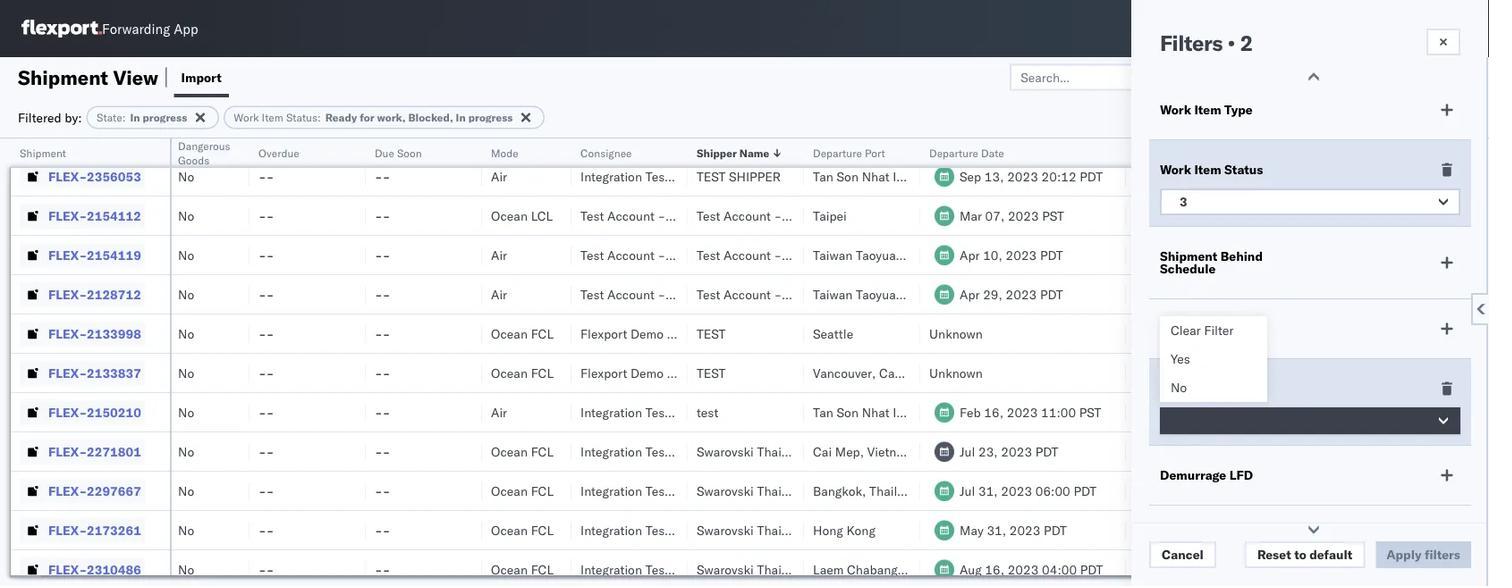 Task type: vqa. For each thing, say whether or not it's contained in the screenshot.
EST related to Dec 03, 2022 EST
no



Task type: locate. For each thing, give the bounding box(es) containing it.
no
[[178, 129, 194, 145], [178, 169, 194, 184], [178, 208, 194, 224], [178, 247, 194, 263], [178, 287, 194, 302], [178, 326, 194, 342], [178, 366, 194, 381], [1171, 380, 1188, 396], [178, 405, 194, 421], [178, 444, 194, 460], [178, 484, 194, 499], [178, 523, 194, 539], [178, 562, 194, 578]]

0 vertical spatial demo
[[631, 326, 664, 342]]

vancouver, canada
[[1341, 326, 1451, 342], [813, 366, 923, 381]]

flex- for 2133837
[[48, 366, 87, 381]]

2023 right 11,
[[1212, 247, 1243, 263]]

integration test account - on ag for feb
[[581, 405, 773, 421]]

1 vertical spatial integration test account - on ag
[[581, 169, 773, 184]]

1 sep 1 from the top
[[1458, 169, 1490, 184]]

1 horizontal spatial 04:00
[[1245, 129, 1280, 145]]

mar for mar 07, 2023 pst
[[960, 208, 982, 224]]

5 flex- from the top
[[48, 287, 87, 302]]

ag up name
[[756, 129, 773, 145]]

flex-
[[48, 129, 87, 145], [48, 169, 87, 184], [48, 208, 87, 224], [48, 247, 87, 263], [48, 287, 87, 302], [48, 326, 87, 342], [48, 366, 87, 381], [48, 405, 87, 421], [48, 444, 87, 460], [48, 484, 87, 499], [48, 523, 87, 539], [48, 562, 87, 578]]

los angeles international a for apr 20
[[1341, 247, 1490, 263]]

flex- for 2297667
[[48, 484, 87, 499]]

ag down name
[[756, 169, 773, 184]]

0 vertical spatial may
[[960, 129, 984, 145]]

shipment for shipment
[[20, 146, 66, 160]]

1 horizontal spatial vancouver, canada
[[1341, 326, 1451, 342]]

fcl for cai
[[531, 444, 554, 460]]

29, down 10,
[[984, 287, 1003, 302]]

3 los from the top
[[1341, 247, 1361, 263]]

0 horizontal spatial departure
[[813, 146, 862, 160]]

feb left the 18,
[[1166, 405, 1187, 421]]

item for work item status : ready for work, blocked, in progress
[[262, 111, 283, 124]]

shipper
[[729, 129, 781, 145], [729, 169, 781, 184]]

/ left jul 10
[[1421, 523, 1429, 539]]

2 integration test account - on ag from the top
[[581, 169, 773, 184]]

may 14, 2023 10:00 pdt
[[960, 129, 1106, 145]]

1 up 10
[[1482, 484, 1490, 499]]

1 integration from the top
[[581, 129, 642, 145]]

0 horizontal spatial 29,
[[984, 287, 1003, 302]]

1 vertical spatial ocean lcl
[[491, 208, 553, 224]]

1 angeles, from the top
[[1365, 129, 1414, 145]]

new york, ny / newark, n down jul 10
[[1341, 562, 1490, 578]]

jul 31, 2023 pdt
[[1166, 444, 1265, 460]]

1 vertical spatial ag
[[756, 169, 773, 184]]

: up the 2388003
[[122, 111, 126, 124]]

2 los angeles, ca from the top
[[1341, 208, 1434, 224]]

co.
[[715, 326, 732, 342], [715, 366, 732, 381]]

newark,
[[1432, 484, 1479, 499], [1432, 523, 1479, 539], [1432, 562, 1479, 578]]

thailand left cai
[[757, 444, 807, 460]]

1 vertical spatial co.
[[715, 366, 732, 381]]

custom cleared
[[1161, 381, 1257, 397]]

2023 right 07,
[[1008, 208, 1039, 224]]

los for apr 11, 2023 pdt
[[1341, 247, 1361, 263]]

2 ocean fcl from the top
[[491, 366, 554, 381]]

feb for feb 16, 2023 11:00 pst
[[960, 405, 981, 421]]

11,
[[1189, 247, 1209, 263]]

air for flex-2128712
[[491, 287, 507, 302]]

jun left "05,"
[[1166, 523, 1185, 539]]

shipment inside shipment button
[[20, 146, 66, 160]]

1 new from the top
[[1341, 484, 1366, 499]]

0 vertical spatial canada
[[1408, 326, 1451, 342]]

3 fcl from the top
[[531, 444, 554, 460]]

11 flex- from the top
[[48, 523, 87, 539]]

in right state
[[130, 111, 140, 124]]

9 flex- from the top
[[48, 444, 87, 460]]

2 test from the top
[[697, 169, 726, 184]]

6 fcl from the top
[[531, 562, 554, 578]]

shipper name button
[[688, 142, 786, 160]]

0 vertical spatial shipment
[[18, 65, 108, 89]]

pst down 20:12
[[1043, 208, 1065, 224]]

1 ca from the top
[[1417, 129, 1434, 145]]

1 up the 20
[[1483, 208, 1490, 224]]

sep for 05:55
[[1166, 169, 1188, 184]]

16, for feb
[[985, 405, 1004, 421]]

ca for nov
[[1417, 129, 1434, 145]]

pst right 11:00
[[1080, 405, 1102, 421]]

2 apr 29, 2023 pdt from the left
[[1166, 287, 1269, 302]]

jun
[[1166, 129, 1185, 145], [1166, 523, 1185, 539]]

sep left the 27,
[[1166, 562, 1188, 578]]

unknown
[[930, 326, 983, 342], [1135, 326, 1189, 342], [930, 366, 983, 381], [1135, 366, 1189, 381]]

thailand left hong at bottom right
[[757, 523, 807, 539]]

8 flex- from the top
[[48, 405, 87, 421]]

forwarding app
[[102, 20, 198, 37]]

item up overdue at the top left
[[262, 111, 283, 124]]

1 vertical spatial new york, ny / newark, n
[[1341, 523, 1490, 539]]

3 integration from the top
[[581, 405, 642, 421]]

1 horizontal spatial date
[[1170, 146, 1193, 160]]

1 swarovski thailand test from the top
[[697, 444, 834, 460]]

1 port from the left
[[865, 146, 886, 160]]

shipment for shipment behind schedule
[[1161, 249, 1218, 264]]

ca down airport
[[1417, 208, 1434, 224]]

/ for jul
[[1421, 523, 1429, 539]]

1 vertical spatial international
[[1413, 287, 1486, 302]]

1 a from the top
[[1489, 247, 1490, 263]]

international for mar
[[1413, 287, 1486, 302]]

12,
[[1189, 208, 1209, 224]]

may up departure date
[[960, 129, 984, 145]]

jul 23, 2023 pdt
[[960, 444, 1059, 460]]

thailand left laem
[[757, 562, 807, 578]]

flex- down "flex-2128712" button
[[48, 326, 87, 342]]

Search... text field
[[1010, 64, 1205, 91]]

1 horizontal spatial feb
[[1166, 405, 1187, 421]]

2 shipper from the top
[[729, 169, 781, 184]]

test shipper
[[697, 129, 781, 145], [697, 169, 781, 184]]

pst for feb 18, 2023 12:00 pst
[[1286, 405, 1308, 421]]

n up unkno
[[1483, 523, 1490, 539]]

shipper name
[[697, 146, 770, 160]]

newark, up unkno
[[1432, 523, 1479, 539]]

0 vertical spatial sep 1
[[1458, 169, 1490, 184]]

0 vertical spatial ca
[[1417, 129, 1434, 145]]

2023 right "05,"
[[1211, 523, 1242, 539]]

flex-2154119 button
[[20, 243, 145, 268]]

1 departure from the left
[[813, 146, 862, 160]]

item up 24, at the top right of the page
[[1195, 102, 1222, 118]]

date for arrival date
[[1170, 146, 1193, 160]]

departure port
[[813, 146, 886, 160]]

3 feb from the left
[[1458, 405, 1479, 421]]

sep for 20:12
[[960, 169, 982, 184]]

2 on from the top
[[734, 169, 753, 184]]

flex-2150210 button
[[20, 400, 145, 425]]

2 vertical spatial york,
[[1370, 562, 1398, 578]]

shipper up name
[[729, 129, 781, 145]]

1 vertical spatial ca
[[1417, 208, 1434, 224]]

0 vertical spatial a
[[1489, 247, 1490, 263]]

1 vertical spatial may
[[960, 523, 984, 539]]

2 date from the left
[[1170, 146, 1193, 160]]

05:25
[[1248, 484, 1283, 499]]

0 vertical spatial shipper
[[697, 146, 737, 160]]

flexport. image
[[21, 20, 102, 38]]

may down jul 31, 2023 06:00 pdt at the right bottom of the page
[[960, 523, 984, 539]]

2 vertical spatial new
[[1341, 562, 1366, 578]]

2 horizontal spatial aug
[[1458, 444, 1480, 460]]

york, for sep
[[1370, 484, 1398, 499]]

0 vertical spatial flexport demo shipper co.
[[581, 326, 732, 342]]

1 n from the top
[[1483, 484, 1490, 499]]

3 ag from the top
[[756, 405, 773, 421]]

vancouver, canada down seattle
[[813, 366, 923, 381]]

05,
[[1188, 523, 1208, 539]]

no for flex-2133837
[[178, 366, 194, 381]]

progress up dangerous
[[143, 111, 187, 124]]

1 los angeles, ca from the top
[[1341, 129, 1434, 145]]

2 swarovski from the top
[[697, 484, 754, 499]]

flex- for 2388003
[[48, 129, 87, 145]]

flexport demo shipper co. for vancouver, canada
[[581, 366, 732, 381]]

2 vertical spatial /
[[1421, 562, 1429, 578]]

may for may 31, 2023 pdt
[[960, 523, 984, 539]]

departure inside departure date button
[[930, 146, 979, 160]]

29,
[[984, 287, 1003, 302], [1189, 287, 1209, 302]]

progress up mode
[[469, 111, 513, 124]]

2 flexport demo shipper co. from the top
[[581, 366, 732, 381]]

newark, up jul 10
[[1432, 484, 1479, 499]]

1 vertical spatial newark,
[[1432, 523, 1479, 539]]

n for 1
[[1483, 484, 1490, 499]]

16,
[[985, 405, 1004, 421], [985, 562, 1005, 578]]

4 swarovski thailand test from the top
[[697, 562, 834, 578]]

aug for aug 09, 2023 05:25 pdt
[[1166, 484, 1188, 499]]

2 a from the top
[[1489, 287, 1490, 302]]

0 vertical spatial /
[[1421, 484, 1429, 499]]

4 ocean fcl from the top
[[491, 484, 554, 499]]

1 vertical spatial york,
[[1370, 523, 1398, 539]]

1 vertical spatial new
[[1341, 523, 1366, 539]]

jul for jul 31, 2023 06:00 pdt
[[960, 484, 976, 499]]

2 horizontal spatial feb
[[1458, 405, 1479, 421]]

import button
[[174, 57, 229, 98]]

4 ocean from the top
[[491, 366, 528, 381]]

2 feb from the left
[[1166, 405, 1187, 421]]

flex-2133837
[[48, 366, 141, 381]]

0 vertical spatial vancouver, canada
[[1341, 326, 1451, 342]]

flex- for 2128712
[[48, 287, 87, 302]]

0 horizontal spatial status
[[286, 111, 318, 124]]

2 ocean lcl from the top
[[491, 208, 553, 224]]

2 vertical spatial ag
[[756, 405, 773, 421]]

•
[[1228, 30, 1236, 56]]

flex- down flex-2133998 button on the left bottom
[[48, 366, 87, 381]]

mar
[[960, 208, 982, 224], [1458, 208, 1480, 224], [1458, 287, 1480, 302]]

jul
[[1458, 326, 1473, 342], [1458, 366, 1473, 381], [960, 444, 976, 460], [1166, 444, 1181, 460], [960, 484, 976, 499], [1458, 523, 1473, 539]]

fcl for laem
[[531, 562, 554, 578]]

1 flex- from the top
[[48, 129, 87, 145]]

2 vertical spatial shipper
[[667, 366, 711, 381]]

shipment inside shipment behind schedule
[[1161, 249, 1218, 264]]

2 horizontal spatial pst
[[1286, 405, 1308, 421]]

shipper for may 14, 2023 10:00 pdt
[[729, 129, 781, 145]]

3 button
[[1161, 189, 1461, 216]]

international down apr 20
[[1413, 287, 1486, 302]]

7 resize handle column header from the left
[[783, 139, 804, 587]]

los for apr 12, 2023 pdt
[[1341, 208, 1361, 224]]

thailand for hong kong
[[757, 523, 807, 539]]

3 integration test account - on ag from the top
[[581, 405, 773, 421]]

2 down 17
[[1482, 405, 1490, 421]]

2133837
[[87, 366, 141, 381]]

feb up '23,'
[[960, 405, 981, 421]]

ocean fcl for hong
[[491, 523, 554, 539]]

swarovski thailand test for cai
[[697, 444, 834, 460]]

6 flex- from the top
[[48, 326, 87, 342]]

1 horizontal spatial apr 29, 2023 pdt
[[1166, 287, 1269, 302]]

type
[[1225, 102, 1253, 118]]

2 new from the top
[[1341, 523, 1366, 539]]

1 vertical spatial ny
[[1402, 523, 1418, 539]]

swarovski thailand test down hong at bottom right
[[697, 562, 834, 578]]

no for flex-2154119
[[178, 247, 194, 263]]

1 horizontal spatial aug
[[1166, 484, 1188, 499]]

feb 16, 2023 11:00 pst
[[960, 405, 1102, 421]]

sep for pdt
[[1166, 562, 1188, 578]]

0 vertical spatial jun
[[1166, 129, 1185, 145]]

1 horizontal spatial canada
[[1408, 326, 1451, 342]]

1 horizontal spatial progress
[[469, 111, 513, 124]]

1 vertical spatial los angeles, ca
[[1341, 208, 1434, 224]]

0 horizontal spatial vancouver, canada
[[813, 366, 923, 381]]

kaohsiung, taiwan
[[813, 129, 920, 145]]

flex- inside button
[[48, 444, 87, 460]]

swarovski thailand test down the test
[[697, 444, 834, 460]]

1 vertical spatial vancouver, canada
[[813, 366, 923, 381]]

aug for aug 2
[[1458, 444, 1480, 460]]

sep 1 for new york, ny / newark, n
[[1458, 484, 1490, 499]]

31,
[[1185, 444, 1204, 460], [979, 484, 998, 499], [987, 523, 1007, 539]]

1 vertical spatial sep 1
[[1458, 484, 1490, 499]]

may for may 14, 2023 10:00 pdt
[[960, 129, 984, 145]]

ag for feb 16, 2023 11:00 pst
[[756, 405, 773, 421]]

0 vertical spatial los angeles international a
[[1341, 247, 1490, 263]]

2 down feb 2 at bottom right
[[1483, 444, 1490, 460]]

work up 24, at the top right of the page
[[1161, 102, 1192, 118]]

quoted
[[1458, 139, 1490, 167]]

2 new york, ny / newark, n from the top
[[1341, 523, 1490, 539]]

aug down feb 2 at bottom right
[[1458, 444, 1480, 460]]

1 vertical spatial a
[[1489, 287, 1490, 302]]

date down 24, at the top right of the page
[[1170, 146, 1193, 160]]

1 vertical spatial demo
[[631, 366, 664, 381]]

1 flexport from the top
[[581, 326, 628, 342]]

flex-2173261
[[48, 523, 141, 539]]

1 vertical spatial /
[[1421, 523, 1429, 539]]

0 horizontal spatial feb
[[960, 405, 981, 421]]

aug down the may 31, 2023 pdt
[[960, 562, 982, 578]]

0 horizontal spatial port
[[865, 146, 886, 160]]

co. for vancouver, canada
[[715, 366, 732, 381]]

jul down jul 23, 2023 pdt
[[960, 484, 976, 499]]

new up the default
[[1341, 523, 1366, 539]]

port inside final port button
[[1368, 146, 1388, 160]]

1 new york, ny / newark, n from the top
[[1341, 484, 1490, 499]]

ocean for hong
[[491, 523, 528, 539]]

feb 18, 2023 12:00 pst
[[1166, 405, 1308, 421]]

jul 17
[[1458, 366, 1490, 381]]

canada up the vietnam
[[880, 366, 923, 381]]

6 ocean from the top
[[491, 484, 528, 499]]

0 vertical spatial flexport
[[581, 326, 628, 342]]

test shipper for air
[[697, 169, 781, 184]]

0 vertical spatial angeles,
[[1365, 129, 1414, 145]]

0 vertical spatial lcl
[[531, 129, 553, 145]]

1 vertical spatial canada
[[880, 366, 923, 381]]

fcl for hong
[[531, 523, 554, 539]]

aug for aug 16, 2023 04:00 pdt
[[960, 562, 982, 578]]

cai mep, vietnam
[[813, 444, 914, 460]]

1 feb from the left
[[960, 405, 981, 421]]

by:
[[65, 110, 82, 125]]

ocean lcl down "mode" 'button'
[[491, 208, 553, 224]]

1 vertical spatial status
[[1225, 162, 1264, 178]]

shipment up the by:
[[18, 65, 108, 89]]

0 vertical spatial ocean lcl
[[491, 129, 553, 145]]

3 new from the top
[[1341, 562, 1366, 578]]

arrival date
[[1135, 146, 1193, 160]]

new york, ny / newark, n for jul
[[1341, 523, 1490, 539]]

mar up apr 20
[[1458, 208, 1480, 224]]

0 vertical spatial test shipper
[[697, 129, 781, 145]]

aug
[[1458, 444, 1480, 460], [1166, 484, 1188, 499], [960, 562, 982, 578]]

10 resize handle column header from the left
[[1311, 139, 1332, 587]]

1 air from the top
[[491, 169, 507, 184]]

on down shipper name
[[734, 169, 753, 184]]

newark, for sep
[[1432, 484, 1479, 499]]

1 for los angeles, ca
[[1483, 208, 1490, 224]]

no for flex-2297667
[[178, 484, 194, 499]]

16, for aug
[[985, 562, 1005, 578]]

1 newark, from the top
[[1432, 484, 1479, 499]]

ocean for bangkok,
[[491, 484, 528, 499]]

0 vertical spatial 04:00
[[1245, 129, 1280, 145]]

ocean lcl up mode
[[491, 129, 553, 145]]

new york, ny / newark, n up unkno
[[1341, 523, 1490, 539]]

2 los from the top
[[1341, 208, 1361, 224]]

import
[[181, 69, 222, 85]]

2 swarovski thailand test from the top
[[697, 484, 834, 499]]

arrival
[[1135, 146, 1167, 160]]

2 vertical spatial ny
[[1402, 562, 1418, 578]]

2023 right 09,
[[1214, 484, 1245, 499]]

1 vertical spatial n
[[1483, 523, 1490, 539]]

flex-2128712
[[48, 287, 141, 302]]

ag right the test
[[756, 405, 773, 421]]

flex- inside "button"
[[48, 366, 87, 381]]

2 vertical spatial integration test account - on ag
[[581, 405, 773, 421]]

departure for departure date
[[930, 146, 979, 160]]

list box
[[1161, 317, 1268, 403]]

ny down 'savannah, georgia'
[[1402, 484, 1418, 499]]

2 fcl from the top
[[531, 366, 554, 381]]

1 angeles from the top
[[1365, 247, 1410, 263]]

31, for jul 31, 2023 pdt
[[1185, 444, 1204, 460]]

3 on from the top
[[734, 405, 753, 421]]

0 vertical spatial integration
[[581, 129, 642, 145]]

5 resize handle column header from the left
[[550, 139, 572, 587]]

no for flex-2388003
[[178, 129, 194, 145]]

mep,
[[835, 444, 864, 460]]

apr 29, 2023 pdt
[[960, 287, 1064, 302], [1166, 287, 1269, 302]]

ca left nov
[[1417, 129, 1434, 145]]

apr left 12, at the right of page
[[1166, 208, 1186, 224]]

7 ocean from the top
[[491, 523, 528, 539]]

los angeles international a down "mar 1"
[[1341, 247, 1490, 263]]

1 vertical spatial jun
[[1166, 523, 1185, 539]]

0 vertical spatial angeles
[[1365, 247, 1410, 263]]

0 vertical spatial shipper
[[729, 129, 781, 145]]

mar down apr 20
[[1458, 287, 1480, 302]]

0 vertical spatial newark,
[[1432, 484, 1479, 499]]

feb
[[960, 405, 981, 421], [1166, 405, 1187, 421], [1458, 405, 1479, 421]]

fcl for bangkok,
[[531, 484, 554, 499]]

status
[[286, 111, 318, 124], [1225, 162, 1264, 178], [1182, 321, 1221, 337]]

swarovski
[[697, 444, 754, 460], [697, 484, 754, 499], [697, 523, 754, 539], [697, 562, 754, 578]]

0 vertical spatial los angeles, ca
[[1341, 129, 1434, 145]]

port up zurich airport at right top
[[1368, 146, 1388, 160]]

on for feb 16, 2023 11:00 pst
[[734, 405, 753, 421]]

0 horizontal spatial in
[[130, 111, 140, 124]]

2 york, from the top
[[1370, 523, 1398, 539]]

1 may from the top
[[960, 129, 984, 145]]

flexport demo shipper co.
[[581, 326, 732, 342], [581, 366, 732, 381]]

Search Shipments (/) text field
[[1147, 15, 1320, 42]]

co. for seattle
[[715, 326, 732, 342]]

aug 16, 2023 04:00 pdt
[[960, 562, 1104, 578]]

flex- down the flex-2154119 button
[[48, 287, 87, 302]]

in
[[130, 111, 140, 124], [456, 111, 466, 124]]

2 progress from the left
[[469, 111, 513, 124]]

1 vertical spatial shipment
[[20, 146, 66, 160]]

12:00
[[1247, 405, 1282, 421]]

0 horizontal spatial date
[[982, 146, 1005, 160]]

5 fcl from the top
[[531, 523, 554, 539]]

2023 right 24, at the top right of the page
[[1211, 129, 1242, 145]]

2 departure from the left
[[930, 146, 979, 160]]

1 vertical spatial flexport
[[581, 366, 628, 381]]

jun for jun 05, 2023 pdt
[[1166, 523, 1185, 539]]

1 horizontal spatial :
[[318, 111, 321, 124]]

a for 2
[[1489, 287, 1490, 302]]

6 ocean fcl from the top
[[491, 562, 554, 578]]

integration for sep 13, 2023 20:12 pdt
[[581, 169, 642, 184]]

-
[[259, 129, 266, 145], [266, 129, 274, 145], [375, 129, 383, 145], [383, 129, 390, 145], [723, 129, 731, 145], [259, 169, 266, 184], [266, 169, 274, 184], [375, 169, 383, 184], [383, 169, 390, 184], [723, 169, 731, 184], [259, 208, 266, 224], [266, 208, 274, 224], [375, 208, 383, 224], [383, 208, 390, 224], [658, 208, 666, 224], [774, 208, 782, 224], [259, 247, 266, 263], [266, 247, 274, 263], [375, 247, 383, 263], [383, 247, 390, 263], [658, 247, 666, 263], [774, 247, 782, 263], [259, 287, 266, 302], [266, 287, 274, 302], [375, 287, 383, 302], [383, 287, 390, 302], [658, 287, 666, 302], [774, 287, 782, 302], [259, 326, 266, 342], [266, 326, 274, 342], [375, 326, 383, 342], [383, 326, 390, 342], [259, 366, 266, 381], [266, 366, 274, 381], [375, 366, 383, 381], [383, 366, 390, 381], [259, 405, 266, 421], [266, 405, 274, 421], [375, 405, 383, 421], [383, 405, 390, 421], [723, 405, 731, 421], [259, 444, 266, 460], [266, 444, 274, 460], [375, 444, 383, 460], [383, 444, 390, 460], [259, 484, 266, 499], [266, 484, 274, 499], [375, 484, 383, 499], [383, 484, 390, 499], [259, 523, 266, 539], [266, 523, 274, 539], [375, 523, 383, 539], [383, 523, 390, 539], [259, 562, 266, 578], [266, 562, 274, 578], [375, 562, 383, 578], [383, 562, 390, 578]]

consignee button
[[572, 142, 670, 160]]

flex- down shipment button
[[48, 169, 87, 184]]

test shipper up shipper name
[[697, 129, 781, 145]]

shipment down filtered
[[20, 146, 66, 160]]

6 resize handle column header from the left
[[667, 139, 688, 587]]

1 vertical spatial flexport demo shipper co.
[[581, 366, 732, 381]]

new for sep 27, 2023 pdt
[[1341, 562, 1366, 578]]

1 / from the top
[[1421, 484, 1429, 499]]

status right do
[[1182, 321, 1221, 337]]

18,
[[1190, 405, 1210, 421]]

0 vertical spatial co.
[[715, 326, 732, 342]]

integration test account - on ag
[[581, 129, 773, 145], [581, 169, 773, 184], [581, 405, 773, 421]]

2 demo from the top
[[631, 366, 664, 381]]

2 vertical spatial 1
[[1482, 484, 1490, 499]]

1 ocean from the top
[[491, 129, 528, 145]]

vancouver, canada left "jul 27"
[[1341, 326, 1451, 342]]

1 date from the left
[[982, 146, 1005, 160]]

status for work item status : ready for work, blocked, in progress
[[286, 111, 318, 124]]

0 vertical spatial integration test account - on ag
[[581, 129, 773, 145]]

swarovski thailand test down cai
[[697, 484, 834, 499]]

2 vertical spatial new york, ny / newark, n
[[1341, 562, 1490, 578]]

new york, ny / newark, n for sep
[[1341, 484, 1490, 499]]

2154119
[[87, 247, 141, 263]]

2 vertical spatial aug
[[960, 562, 982, 578]]

flex-2356053
[[48, 169, 141, 184]]

shipper down name
[[729, 169, 781, 184]]

ocean for vancouver,
[[491, 366, 528, 381]]

flex-2133998
[[48, 326, 141, 342]]

2 newark, from the top
[[1432, 523, 1479, 539]]

apr
[[1166, 208, 1186, 224], [960, 247, 980, 263], [1166, 247, 1186, 263], [1458, 247, 1478, 263], [960, 287, 980, 302], [1166, 287, 1186, 302]]

1 on from the top
[[734, 129, 753, 145]]

1 vertical spatial 04:00
[[1042, 562, 1077, 578]]

flex- for 2356053
[[48, 169, 87, 184]]

2150210
[[87, 405, 141, 421]]

no for flex-2150210
[[178, 405, 194, 421]]

apr 29, 2023 pdt down shipment behind schedule
[[1166, 287, 1269, 302]]

0 vertical spatial ag
[[756, 129, 773, 145]]

2 port from the left
[[1368, 146, 1388, 160]]

ocean lcl
[[491, 129, 553, 145], [491, 208, 553, 224]]

4 flex- from the top
[[48, 247, 87, 263]]

flex- for 2150210
[[48, 405, 87, 421]]

flex- down flex-2271801 button
[[48, 484, 87, 499]]

04:00 down type
[[1245, 129, 1280, 145]]

2 horizontal spatial status
[[1225, 162, 1264, 178]]

2023 down jul 31, 2023 06:00 pdt at the right bottom of the page
[[1010, 523, 1041, 539]]

0 vertical spatial new
[[1341, 484, 1366, 499]]

1 vertical spatial test shipper
[[697, 169, 781, 184]]

final port button
[[1332, 142, 1431, 160]]

2023 left 11:00
[[1007, 405, 1038, 421]]

3 new york, ny / newark, n from the top
[[1341, 562, 1490, 578]]

2 vertical spatial newark,
[[1432, 562, 1479, 578]]

flex- for 2133998
[[48, 326, 87, 342]]

1 horizontal spatial pst
[[1080, 405, 1102, 421]]

thailand down the vietnam
[[870, 484, 919, 499]]

1 ag from the top
[[756, 129, 773, 145]]

04:00 for aug 16, 2023 04:00 pdt
[[1042, 562, 1077, 578]]

jul left 27 at the bottom right
[[1458, 326, 1473, 342]]

newark, for jul
[[1432, 523, 1479, 539]]

n down 10
[[1483, 562, 1490, 578]]

mar left 07,
[[960, 208, 982, 224]]

port for final port
[[1368, 146, 1388, 160]]

1 horizontal spatial in
[[456, 111, 466, 124]]

port inside departure port button
[[865, 146, 886, 160]]

flex- down flex-2297667 button
[[48, 523, 87, 539]]

9 resize handle column header from the left
[[1105, 139, 1127, 587]]

1 for zurich airport
[[1482, 169, 1490, 184]]

2356053
[[87, 169, 141, 184]]

/ left unkno
[[1421, 562, 1429, 578]]

10:00
[[1044, 129, 1079, 145]]

1 vertical spatial lcl
[[531, 208, 553, 224]]

item down arrival date button in the right top of the page
[[1195, 162, 1222, 178]]

2 vertical spatial n
[[1483, 562, 1490, 578]]

shipper inside shipper name button
[[697, 146, 737, 160]]

2 n from the top
[[1483, 523, 1490, 539]]

test shipper for ocean lcl
[[697, 129, 781, 145]]

2 integration from the top
[[581, 169, 642, 184]]

0 horizontal spatial vancouver,
[[813, 366, 876, 381]]

2023 left 06:00
[[1002, 484, 1033, 499]]

2 / from the top
[[1421, 523, 1429, 539]]

mode
[[491, 146, 519, 160]]

1 vertical spatial aug
[[1166, 484, 1188, 499]]

thailand for laem chabang, thailand
[[757, 562, 807, 578]]

0 vertical spatial aug
[[1458, 444, 1480, 460]]

new for aug 09, 2023 05:25 pdt
[[1341, 484, 1366, 499]]

departure inside departure port button
[[813, 146, 862, 160]]

1 shipper from the top
[[729, 129, 781, 145]]

on right the test
[[734, 405, 753, 421]]

mar for mar 2
[[1458, 287, 1480, 302]]

2 flex- from the top
[[48, 169, 87, 184]]

demurrage lfd
[[1161, 468, 1254, 484]]

3 air from the top
[[491, 287, 507, 302]]

1 demo from the top
[[631, 326, 664, 342]]

apr 29, 2023 pdt down 'apr 10, 2023 pdt'
[[960, 287, 1064, 302]]

flex- down flex-2154112 button
[[48, 247, 87, 263]]

work down arrival date
[[1161, 162, 1192, 178]]

resize handle column header
[[149, 139, 170, 587], [228, 139, 250, 587], [344, 139, 366, 587], [461, 139, 482, 587], [550, 139, 572, 587], [667, 139, 688, 587], [783, 139, 804, 587], [899, 139, 921, 587], [1105, 139, 1127, 587], [1311, 139, 1332, 587], [1427, 139, 1449, 587]]

quoted button
[[1449, 135, 1490, 167]]

2 flexport from the top
[[581, 366, 628, 381]]

reset
[[1258, 548, 1292, 563]]

ny for sep
[[1402, 484, 1418, 499]]

jul left 17
[[1458, 366, 1473, 381]]

jul up demurrage
[[1166, 444, 1181, 460]]

los for jun 24, 2023 04:00 pdt
[[1341, 129, 1361, 145]]

date down 14,
[[982, 146, 1005, 160]]

cai
[[813, 444, 832, 460]]

test
[[697, 405, 719, 421]]

2297667
[[87, 484, 141, 499]]

shipment view
[[18, 65, 158, 89]]

cancel
[[1162, 548, 1204, 563]]

2 vertical spatial 31,
[[987, 523, 1007, 539]]

1 integration test account - on ag from the top
[[581, 129, 773, 145]]

integration for may 14, 2023 10:00 pdt
[[581, 129, 642, 145]]

1 horizontal spatial departure
[[930, 146, 979, 160]]

2 may from the top
[[960, 523, 984, 539]]

2 ag from the top
[[756, 169, 773, 184]]

29, down schedule
[[1189, 287, 1209, 302]]

7 flex- from the top
[[48, 366, 87, 381]]

1 swarovski from the top
[[697, 444, 754, 460]]

0 vertical spatial n
[[1483, 484, 1490, 499]]

1 test shipper from the top
[[697, 129, 781, 145]]

in right the blocked,
[[456, 111, 466, 124]]



Task type: describe. For each thing, give the bounding box(es) containing it.
los angeles international a for mar 2
[[1341, 287, 1490, 302]]

shipment button
[[11, 142, 152, 160]]

international for apr
[[1413, 247, 1486, 263]]

york, for jul
[[1370, 523, 1398, 539]]

reset to default button
[[1245, 542, 1366, 569]]

24,
[[1188, 129, 1208, 145]]

shipment for shipment view
[[18, 65, 108, 89]]

work for work item type
[[1161, 102, 1192, 118]]

file
[[1306, 69, 1328, 85]]

2 right •
[[1241, 30, 1253, 56]]

flex-2154119
[[48, 247, 141, 263]]

view
[[113, 65, 158, 89]]

swarovski for bangkok,
[[697, 484, 754, 499]]

flex-2388003 button
[[20, 125, 145, 150]]

flex-2133837 button
[[20, 361, 145, 386]]

dangerous
[[178, 139, 230, 153]]

filters
[[1161, 30, 1223, 56]]

no for flex-2173261
[[178, 523, 194, 539]]

new for jun 05, 2023 pdt
[[1341, 523, 1366, 539]]

07,
[[986, 208, 1005, 224]]

angeles, for nov 0
[[1365, 129, 1414, 145]]

item for work item type
[[1195, 102, 1222, 118]]

apr down schedule
[[1166, 287, 1186, 302]]

thailand right chabang, on the bottom right of the page
[[905, 562, 955, 578]]

ocean lcl for test
[[491, 208, 553, 224]]

flex-2297667
[[48, 484, 141, 499]]

clear
[[1171, 323, 1201, 339]]

resize handle column header for departure port
[[899, 139, 921, 587]]

2023 right the 27,
[[1213, 562, 1245, 578]]

thailand for cai mep, vietnam
[[757, 444, 807, 460]]

sep 27, 2023 pdt
[[1166, 562, 1271, 578]]

mar 2
[[1458, 287, 1490, 302]]

consignee
[[581, 146, 632, 160]]

ocean for cai
[[491, 444, 528, 460]]

nov
[[1458, 129, 1480, 145]]

no for flex-2154112
[[178, 208, 194, 224]]

2 vertical spatial status
[[1182, 321, 1221, 337]]

flex-2388003
[[48, 129, 141, 145]]

list box containing clear filter
[[1161, 317, 1268, 403]]

shipper for sep 13, 2023 20:12 pdt
[[729, 169, 781, 184]]

jul for jul 23, 2023 pdt
[[960, 444, 976, 460]]

kaohsiung,
[[813, 129, 877, 145]]

for
[[360, 111, 375, 124]]

2 in from the left
[[456, 111, 466, 124]]

work item status
[[1161, 162, 1264, 178]]

resize handle column header for shipper name
[[783, 139, 804, 587]]

date for departure date
[[982, 146, 1005, 160]]

name
[[740, 146, 770, 160]]

ag for sep 13, 2023 20:12 pdt
[[756, 169, 773, 184]]

on for may 14, 2023 10:00 pdt
[[734, 129, 753, 145]]

a for 20
[[1489, 247, 1490, 263]]

ocean for kaohsiung,
[[491, 129, 528, 145]]

20
[[1481, 247, 1490, 263]]

chabang,
[[847, 562, 902, 578]]

2023 right '23,'
[[1002, 444, 1033, 460]]

trucking
[[1161, 528, 1213, 544]]

31, for jul 31, 2023 06:00 pdt
[[979, 484, 998, 499]]

status for work item status
[[1225, 162, 1264, 178]]

georgia
[[1404, 444, 1448, 460]]

nov 0
[[1458, 129, 1490, 145]]

15,
[[1191, 169, 1210, 184]]

apr down 'apr 10, 2023 pdt'
[[960, 287, 980, 302]]

1 test from the top
[[697, 129, 726, 145]]

schedule
[[1161, 261, 1216, 277]]

aug 09, 2023 05:25 pdt
[[1166, 484, 1309, 499]]

2 for mar 2
[[1483, 287, 1490, 302]]

1 fcl from the top
[[531, 326, 554, 342]]

jul 10
[[1458, 523, 1490, 539]]

laem
[[813, 562, 844, 578]]

sep down quoted
[[1458, 169, 1479, 184]]

hong
[[813, 523, 844, 539]]

2023 right 14,
[[1010, 129, 1041, 145]]

flex-2297667 button
[[20, 479, 145, 504]]

10
[[1476, 523, 1490, 539]]

4 test from the top
[[697, 366, 726, 381]]

goods
[[178, 153, 210, 167]]

flex- for 2310486
[[48, 562, 87, 578]]

forwarding
[[102, 20, 170, 37]]

default
[[1310, 548, 1353, 563]]

apr left 11,
[[1166, 247, 1186, 263]]

apr left 10,
[[960, 247, 980, 263]]

filters • 2
[[1161, 30, 1253, 56]]

3 n from the top
[[1483, 562, 1490, 578]]

departure for departure port
[[813, 146, 862, 160]]

soon
[[397, 146, 422, 160]]

filtered
[[18, 110, 61, 125]]

flex-2154112
[[48, 208, 141, 224]]

behind
[[1221, 249, 1263, 264]]

air for flex-2150210
[[491, 405, 507, 421]]

2023 down arrival date button in the right top of the page
[[1213, 169, 1245, 184]]

4 resize handle column header from the left
[[461, 139, 482, 587]]

filtered by:
[[18, 110, 82, 125]]

work for work item status : ready for work, blocked, in progress
[[234, 111, 259, 124]]

work item status : ready for work, blocked, in progress
[[234, 111, 513, 124]]

1 progress from the left
[[143, 111, 187, 124]]

swarovski thailand test for hong
[[697, 523, 834, 539]]

mar for mar 1
[[1458, 208, 1480, 224]]

3 york, from the top
[[1370, 562, 1398, 578]]

feb for feb 18, 2023 12:00 pst
[[1166, 405, 1187, 421]]

flex- for 2154119
[[48, 247, 87, 263]]

1 in from the left
[[130, 111, 140, 124]]

custom
[[1161, 381, 1207, 397]]

ocean fcl for laem
[[491, 562, 554, 578]]

flex- for 2271801
[[48, 444, 87, 460]]

no for flex-2310486
[[178, 562, 194, 578]]

cancel button
[[1150, 542, 1217, 569]]

angeles for apr 20
[[1365, 247, 1410, 263]]

sep 15, 2023 05:55 pdt
[[1166, 169, 1309, 184]]

1 29, from the left
[[984, 287, 1003, 302]]

resize handle column header for departure date
[[1105, 139, 1127, 587]]

04:00 for jun 24, 2023 04:00 pdt
[[1245, 129, 1280, 145]]

swarovski thailand test for laem
[[697, 562, 834, 578]]

lcl for test
[[531, 208, 553, 224]]

1 ocean fcl from the top
[[491, 326, 554, 342]]

flex-2150210
[[48, 405, 141, 421]]

2023 right 10,
[[1006, 247, 1037, 263]]

savannah, georgia
[[1341, 444, 1448, 460]]

flex- for 2154112
[[48, 208, 87, 224]]

2 ocean from the top
[[491, 208, 528, 224]]

1 for new york, ny / newark, n
[[1482, 484, 1490, 499]]

integration test account - on ag for may
[[581, 129, 773, 145]]

1 : from the left
[[122, 111, 126, 124]]

savannah,
[[1341, 444, 1401, 460]]

3 resize handle column header from the left
[[344, 139, 366, 587]]

apr 12, 2023 pdt
[[1166, 208, 1269, 224]]

17
[[1476, 366, 1490, 381]]

file exception
[[1306, 69, 1390, 85]]

shipment behind schedule
[[1161, 249, 1263, 277]]

ocean for laem
[[491, 562, 528, 578]]

los angeles, ca for mar 1
[[1341, 208, 1434, 224]]

sep up jul 10
[[1458, 484, 1479, 499]]

apr left the 20
[[1458, 247, 1478, 263]]

flex-2271801
[[48, 444, 141, 460]]

3 test from the top
[[697, 326, 726, 342]]

flexport for seattle
[[581, 326, 628, 342]]

apr 20
[[1458, 247, 1490, 263]]

flex-2173261 button
[[20, 519, 145, 544]]

0 horizontal spatial pst
[[1043, 208, 1065, 224]]

23,
[[979, 444, 998, 460]]

jul for jul 27
[[1458, 326, 1473, 342]]

jul 31, 2023 06:00 pdt
[[960, 484, 1097, 499]]

ocean fcl for vancouver,
[[491, 366, 554, 381]]

2128712
[[87, 287, 141, 302]]

integration test account - on ag for sep
[[581, 169, 773, 184]]

final port
[[1341, 146, 1388, 160]]

no for flex-2271801
[[178, 444, 194, 460]]

1 apr 29, 2023 pdt from the left
[[960, 287, 1064, 302]]

0
[[1483, 129, 1490, 145]]

2023 down cleared
[[1213, 405, 1244, 421]]

ready
[[325, 111, 357, 124]]

3 ny from the top
[[1402, 562, 1418, 578]]

resize handle column header for mode
[[550, 139, 572, 587]]

ocean lcl for integration
[[491, 129, 553, 145]]

jun 24, 2023 04:00 pdt
[[1166, 129, 1307, 145]]

ocean fcl for bangkok,
[[491, 484, 554, 499]]

kong
[[847, 523, 876, 539]]

air for flex-2154119
[[491, 247, 507, 263]]

2023 down 'apr 10, 2023 pdt'
[[1006, 287, 1037, 302]]

3 newark, from the top
[[1432, 562, 1479, 578]]

do status
[[1161, 321, 1221, 337]]

2 29, from the left
[[1189, 287, 1209, 302]]

demo for vancouver, canada
[[631, 366, 664, 381]]

ag for may 14, 2023 10:00 pdt
[[756, 129, 773, 145]]

ny for jul
[[1402, 523, 1418, 539]]

no for flex-2133998
[[178, 326, 194, 342]]

work for work item status
[[1161, 162, 1192, 178]]

do
[[1161, 321, 1179, 337]]

carrier
[[1216, 528, 1258, 544]]

resize handle column header for final port
[[1427, 139, 1449, 587]]

fcl for vancouver,
[[531, 366, 554, 381]]

laem chabang, thailand
[[813, 562, 955, 578]]

on for sep 13, 2023 20:12 pdt
[[734, 169, 753, 184]]

vietnam
[[868, 444, 914, 460]]

2023 right 12, at the right of page
[[1212, 208, 1243, 224]]

flex- for 2173261
[[48, 523, 87, 539]]

work item type
[[1161, 102, 1253, 118]]

los for apr 29, 2023 pdt
[[1341, 287, 1361, 302]]

2023 down the may 31, 2023 pdt
[[1008, 562, 1039, 578]]

n for 10
[[1483, 523, 1490, 539]]

2023 down shipment behind schedule
[[1212, 287, 1243, 302]]

2023 down departure date button
[[1008, 169, 1039, 184]]

2173261
[[87, 523, 141, 539]]

departure port button
[[804, 142, 903, 160]]

27,
[[1191, 562, 1210, 578]]

2023 up demurrage lfd
[[1207, 444, 1238, 460]]

1 vertical spatial vancouver,
[[813, 366, 876, 381]]

0 vertical spatial vancouver,
[[1341, 326, 1404, 342]]

0 horizontal spatial canada
[[880, 366, 923, 381]]

2 : from the left
[[318, 111, 321, 124]]

app
[[174, 20, 198, 37]]

no for flex-2356053
[[178, 169, 194, 184]]

2133998
[[87, 326, 141, 342]]

3 ocean from the top
[[491, 326, 528, 342]]

state : in progress
[[97, 111, 187, 124]]

flex-2310486
[[48, 562, 141, 578]]

flex-2128712 button
[[20, 282, 145, 307]]

taipei
[[813, 208, 847, 224]]

jun for jun 24, 2023 04:00 pdt
[[1166, 129, 1185, 145]]

port for departure port
[[865, 146, 886, 160]]

3 / from the top
[[1421, 562, 1429, 578]]



